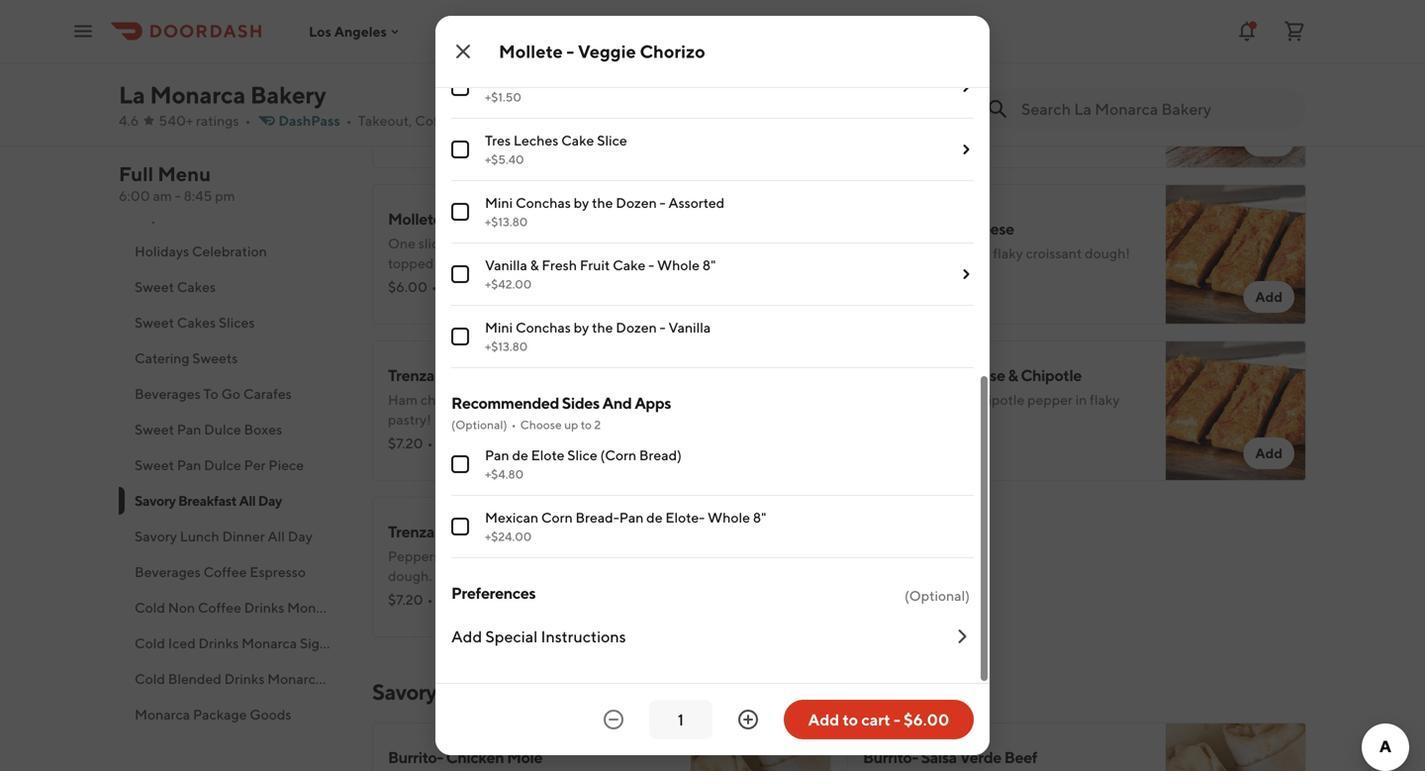 Task type: describe. For each thing, give the bounding box(es) containing it.
iced
[[168, 635, 196, 652]]

rajas
[[519, 522, 557, 541]]

peppers,
[[388, 548, 444, 564]]

8" for mexican corn bread-pan de elote- whole 8"
[[753, 509, 767, 526]]

0 items, open order cart image
[[1283, 19, 1307, 43]]

takeout, coffee • 1.4 mi
[[358, 112, 516, 129]]

holidays celebration button
[[119, 234, 349, 269]]

cheese inside the trenza queso con rajas peppers, corn and cheese in flaky croissant dough.
[[504, 548, 549, 564]]

open menu image
[[71, 19, 95, 43]]

melted inside mollete- bean & cheese one slice of open-faced bolillo, toasted, with melted jack cheese and pinto beans. $4.80
[[388, 99, 433, 115]]

decrease quantity by 1 image
[[602, 708, 626, 732]]

cold blended drinks monarca signature classic coffee button
[[119, 661, 480, 697]]

chipotle bacon & egg biscuit image
[[1167, 28, 1307, 168]]

mexican
[[485, 509, 539, 526]]

lunch inside button
[[180, 528, 220, 545]]

trenza ham & cheese the savory pastry on flaky croissant dough! 81% (16)
[[863, 219, 1131, 285]]

vanilla inside mini conchas by the dozen - vanilla +$13.80
[[669, 319, 711, 336]]

beverages to go carafes button
[[119, 376, 349, 412]]

cake inside tres leches cake slice +$5.40
[[562, 132, 595, 149]]

items
[[187, 207, 222, 224]]

cheese inside trenza ham & cheese the savory pastry on flaky croissant dough! 81% (16)
[[962, 219, 1015, 238]]

chorizo.
[[460, 275, 509, 291]]

mollete - veggie chorizo
[[499, 41, 706, 62]]

preferences
[[452, 584, 536, 603]]

choose inside recommended sides and apps (optional) • choose up to 2
[[521, 418, 562, 432]]

cold non coffee drinks monarca signature
[[135, 600, 407, 616]]

savory breakfast all day
[[135, 493, 282, 509]]

la monarca bakery
[[119, 81, 326, 109]]

go
[[221, 386, 241, 402]]

croissant inside trenza ham, cheese & jalapeño ham cheese and jalapeño in flaky croissant pastry!
[[598, 392, 655, 408]]

pepper
[[1028, 392, 1073, 408]]

+$1.50
[[485, 90, 522, 104]]

1 vertical spatial lunch
[[453, 679, 514, 705]]

+$24.00
[[485, 530, 532, 544]]

goods
[[250, 707, 292, 723]]

pinto for mollete - veggie chorizo
[[597, 255, 630, 271]]

recommended desserts group
[[452, 15, 974, 368]]

mini conchas by the dozen - vanilla +$13.80
[[485, 319, 711, 354]]

cold for cold blended drinks monarca signature classic coffee
[[135, 671, 165, 687]]

open- for veggie
[[465, 235, 503, 252]]

slices
[[219, 314, 255, 331]]

pinto for mollete- bean & cheese
[[541, 99, 574, 115]]

trenza queso con rajas peppers, corn and cheese in flaky croissant dough.
[[388, 522, 655, 584]]

monarca down cold iced drinks monarca signature classic coffee
[[267, 671, 323, 687]]

• down pastry!
[[427, 435, 433, 452]]

• left the 1.4
[[467, 112, 472, 129]]

coffee up burrito- chicken mole
[[437, 671, 480, 687]]

egg
[[987, 53, 1015, 72]]

2 horizontal spatial all
[[587, 679, 613, 705]]

flaky inside trenza ham, cheese & jalapeño ham cheese and jalapeño in flaky croissant pastry!
[[566, 392, 596, 408]]

pan inside mexican corn bread-pan de elote- whole 8" +$24.00
[[620, 509, 644, 526]]

de inside pan de elote slice (corn bread) +$4.80
[[512, 447, 529, 463]]

farm
[[912, 99, 940, 115]]

- inside full menu 6:00 am - 8:45 pm
[[175, 188, 181, 204]]

cheese inside the trenza ham, cheese & chipotle ham, cheese and chipotle pepper in flaky croissant crust!
[[899, 392, 944, 408]]

pan up breakfast
[[177, 457, 201, 473]]

am
[[153, 188, 172, 204]]

burrito- for burrito- salsa verde beef
[[863, 748, 919, 767]]

full menu 6:00 am - 8:45 pm
[[119, 162, 235, 204]]

notification bell image
[[1236, 19, 1260, 43]]

all inside button
[[268, 528, 285, 545]]

• left takeout,
[[346, 112, 352, 129]]

tres
[[485, 132, 511, 149]]

mexican corn bread-pan de elote- whole 8" +$24.00
[[485, 509, 767, 544]]

veggie
[[415, 275, 457, 291]]

savory for savory breakfast all day
[[135, 493, 176, 509]]

of inside chipotle bacon & egg biscuit mexico city style house made toasted butter biscuit, farm fresh eggs, sharp cheddar cheese, smoky chipotle and of course crispy bacon!
[[1039, 118, 1051, 135]]

sweet cakes button
[[119, 269, 349, 305]]

Current quantity is 1 number field
[[661, 709, 701, 731]]

with inside mollete- bean & cheese one slice of open-faced bolillo, toasted, with melted jack cheese and pinto beans. $4.80
[[640, 79, 668, 95]]

and inside the trenza ham, cheese & chipotle ham, cheese and chipotle pepper in flaky croissant crust!
[[947, 392, 971, 408]]

bacon!
[[863, 138, 907, 154]]

coffee inside button
[[198, 600, 241, 616]]

bakery
[[250, 81, 326, 109]]

cakes for sweet cakes slices
[[177, 314, 216, 331]]

ratings
[[196, 112, 239, 129]]

croissant inside the trenza queso con rajas peppers, corn and cheese in flaky croissant dough.
[[598, 548, 655, 564]]

& inside the trenza ham, cheese & chipotle ham, cheese and chipotle pepper in flaky croissant crust!
[[1009, 366, 1018, 385]]

burrito- chicken mole image
[[691, 723, 832, 771]]

ham inside trenza ham, cheese & jalapeño ham cheese and jalapeño in flaky croissant pastry!
[[388, 392, 418, 408]]

beverages for beverages coffee espresso
[[135, 564, 201, 580]]

pm
[[215, 188, 235, 204]]

• inside recommended sides and apps (optional) • choose up to 2
[[512, 418, 517, 432]]

mollete for mollete - veggie chorizo
[[499, 41, 563, 62]]

corn
[[542, 509, 573, 526]]

recommended sides and apps (optional) • choose up to 2
[[452, 394, 671, 432]]

bread)
[[640, 447, 682, 463]]

and inside mollete- bean & cheese one slice of open-faced bolillo, toasted, with melted jack cheese and pinto beans. $4.80
[[515, 99, 538, 115]]

sweet cakes
[[135, 279, 216, 295]]

slice for cake
[[597, 132, 628, 149]]

sweet cakes slices
[[135, 314, 255, 331]]

vanilla inside vanilla & fresh fruit cake - whole 8" +$42.00
[[485, 257, 528, 273]]

crust!
[[922, 411, 959, 428]]

de inside mexican corn bread-pan de elote- whole 8" +$24.00
[[647, 509, 663, 526]]

coffee right takeout,
[[415, 112, 459, 129]]

assorted
[[669, 195, 725, 211]]

house
[[971, 79, 1009, 95]]

- left 5
[[567, 41, 574, 62]]

the for vanilla
[[592, 319, 613, 336]]

cheese, inside mollete - veggie chorizo one slice of open-faced bolillo, toasted, topped with melted jack cheese, pinto beans, and veggie chorizo.
[[546, 255, 594, 271]]

cheese inside mollete- bean & cheese one slice of open-faced bolillo, toasted, with melted jack cheese and pinto beans. $4.80
[[503, 53, 556, 72]]

add for trenza ham, cheese & chipotle
[[1256, 445, 1283, 461]]

and inside mollete - veggie chorizo one slice of open-faced bolillo, toasted, topped with melted jack cheese, pinto beans, and veggie chorizo.
[[388, 275, 412, 291]]

chorizo for mollete - veggie chorizo
[[640, 41, 706, 62]]

chicken
[[446, 748, 504, 767]]

tres leches cake slice +$5.40
[[485, 132, 628, 166]]

0 horizontal spatial day
[[258, 493, 282, 509]]

chorizo for mollete - veggie chorizo one slice of open-faced bolillo, toasted, topped with melted jack cheese, pinto beans, and veggie chorizo.
[[506, 209, 561, 228]]

$7.20 • for trenza queso con rajas
[[388, 592, 433, 608]]

concha +$1.50
[[485, 70, 535, 104]]

trenza for trenza ham & cheese
[[863, 219, 910, 238]]

blended
[[168, 671, 222, 687]]

pastry
[[933, 245, 972, 261]]

87% (8) for veggie
[[459, 279, 506, 295]]

cake inside vanilla & fresh fruit cake - whole 8" +$42.00
[[613, 257, 646, 273]]

1 vertical spatial dinner
[[518, 679, 583, 705]]

monarca inside 'button'
[[135, 707, 190, 723]]

elote
[[531, 447, 565, 463]]

burrito- salsa verde beef image
[[1167, 723, 1307, 771]]

in inside the trenza ham, cheese & chipotle ham, cheese and chipotle pepper in flaky croissant crust!
[[1076, 392, 1088, 408]]

sweet pan dulce per piece button
[[119, 448, 349, 483]]

flaky inside the trenza ham, cheese & chipotle ham, cheese and chipotle pepper in flaky croissant crust!
[[1090, 392, 1120, 408]]

• down topped
[[432, 279, 437, 295]]

open- for &
[[465, 79, 503, 95]]

increase quantity by 1 image
[[737, 708, 761, 732]]

cold for cold non coffee drinks monarca signature
[[135, 600, 165, 616]]

veggie for mollete - veggie chorizo
[[578, 41, 637, 62]]

(8) for con
[[484, 592, 501, 608]]

mini for mini conchas by the dozen - assorted
[[485, 195, 513, 211]]

chipotle inside chipotle bacon & egg biscuit mexico city style house made toasted butter biscuit, farm fresh eggs, sharp cheddar cheese, smoky chipotle and of course crispy bacon!
[[863, 53, 925, 72]]

savory
[[890, 245, 930, 261]]

- inside mini conchas by the dozen - vanilla +$13.80
[[660, 319, 666, 336]]

add special instructions button
[[452, 610, 974, 663]]

beverages coffee espresso button
[[119, 555, 349, 590]]

croissant inside the trenza ham, cheese & chipotle ham, cheese and chipotle pepper in flaky croissant crust!
[[863, 411, 920, 428]]

mollete - veggie chorizo image
[[691, 184, 832, 325]]

$6.00 inside button
[[904, 711, 950, 729]]

& inside chipotle bacon & egg biscuit mexico city style house made toasted butter biscuit, farm fresh eggs, sharp cheddar cheese, smoky chipotle and of course crispy bacon!
[[975, 53, 984, 72]]

2
[[595, 418, 601, 432]]

style
[[938, 79, 968, 95]]

catering sweets
[[135, 350, 238, 366]]

verde
[[960, 748, 1002, 767]]

to
[[204, 386, 219, 402]]

& inside mollete- bean & cheese one slice of open-faced bolillo, toasted, with melted jack cheese and pinto beans. $4.80
[[490, 53, 500, 72]]

jalapeño
[[495, 392, 549, 408]]

2 vertical spatial (optional)
[[905, 588, 970, 604]]

conchas for mini conchas by the dozen - assorted
[[516, 195, 571, 211]]

mini conchas by the dozen - assorted +$13.80
[[485, 195, 725, 229]]

apps
[[635, 394, 671, 412]]

bolillo, for chorizo
[[542, 235, 584, 252]]

(8) for veggie
[[488, 279, 506, 295]]

burrito- for burrito- chicken mole
[[388, 748, 443, 767]]

savory for savory lunch dinner all day
[[135, 528, 177, 545]]

540+
[[159, 112, 193, 129]]

vanilla & fresh fruit cake - whole 8" +$42.00
[[485, 257, 716, 291]]

flaky inside trenza ham & cheese the savory pastry on flaky croissant dough! 81% (16)
[[994, 245, 1024, 261]]

chipotle inside the trenza ham, cheese & chipotle ham, cheese and chipotle pepper in flaky croissant crust!
[[1021, 366, 1082, 385]]

- inside vanilla & fresh fruit cake - whole 8" +$42.00
[[649, 257, 655, 273]]

trenza for trenza queso con rajas
[[388, 522, 435, 541]]

trenza ham & cheese image
[[1167, 184, 1307, 325]]

leches
[[514, 132, 559, 149]]

ham, for trenza ham, cheese & chipotle
[[913, 366, 950, 385]]

coffee down dough.
[[411, 635, 454, 652]]

• down dough.
[[427, 592, 433, 608]]

yogurt parfait image
[[691, 0, 832, 12]]

package
[[193, 707, 247, 723]]

cheese inside mollete- bean & cheese one slice of open-faced bolillo, toasted, with melted jack cheese and pinto beans. $4.80
[[467, 99, 512, 115]]

savory lunch dinner all day button
[[119, 519, 349, 555]]

mollete- bean & cheese image
[[691, 28, 832, 168]]

non
[[168, 600, 195, 616]]

to inside recommended sides and apps (optional) • choose up to 2
[[581, 418, 592, 432]]

los angeles button
[[309, 23, 403, 39]]

cakes for sweet cakes
[[177, 279, 216, 295]]

bean
[[451, 53, 487, 72]]

1.4
[[480, 112, 497, 129]]

crispy
[[1099, 118, 1136, 135]]

89%
[[455, 435, 482, 452]]

add button for trenza ham, cheese & chipotle
[[1244, 438, 1295, 469]]

0 vertical spatial all
[[239, 493, 256, 509]]

drinks for blended
[[224, 671, 265, 687]]

6:00
[[119, 188, 150, 204]]

monarca down cold non coffee drinks monarca signature
[[242, 635, 297, 652]]

melted inside mollete - veggie chorizo one slice of open-faced bolillo, toasted, topped with melted jack cheese, pinto beans, and veggie chorizo.
[[467, 255, 512, 271]]

and
[[603, 394, 632, 412]]

Item Search search field
[[1022, 98, 1291, 120]]

beverages for beverages to go carafes
[[135, 386, 201, 402]]

monarca inside button
[[287, 600, 343, 616]]

signature for cold iced drinks monarca signature classic coffee
[[300, 635, 361, 652]]

(optional) inside recommended sides and apps (optional) • choose up to 2
[[452, 418, 508, 432]]

signature inside button
[[346, 600, 407, 616]]

(optional) inside recommended desserts (optional) • choose up to 5
[[452, 41, 508, 54]]

sharp
[[1013, 99, 1048, 115]]

classic for cold blended drinks monarca signature classic coffee
[[390, 671, 434, 687]]

& inside vanilla & fresh fruit cake - whole 8" +$42.00
[[530, 257, 539, 273]]

bacon
[[927, 53, 972, 72]]

sweet for sweet cakes slices
[[135, 314, 174, 331]]

sweet for sweet pan dulce boxes
[[135, 421, 174, 438]]

chipotle inside the trenza ham, cheese & chipotle ham, cheese and chipotle pepper in flaky croissant crust!
[[973, 392, 1025, 408]]

toasted
[[1050, 79, 1098, 95]]

and inside the trenza queso con rajas peppers, corn and cheese in flaky croissant dough.
[[477, 548, 501, 564]]

choose inside recommended desserts (optional) • choose up to 5
[[521, 41, 562, 54]]

trenza ham, cheese & jalapeño image
[[691, 341, 832, 481]]

sweet for sweet cakes
[[135, 279, 174, 295]]

one for mollete
[[388, 235, 416, 252]]

pan down beverages to go carafes
[[177, 421, 201, 438]]

on
[[975, 245, 991, 261]]

cheese inside trenza ham, cheese & jalapeño ham cheese and jalapeño in flaky croissant pastry!
[[477, 366, 530, 385]]

mexico
[[863, 79, 910, 95]]



Task type: locate. For each thing, give the bounding box(es) containing it.
espresso
[[250, 564, 306, 580]]

with down mollete - veggie chorizo at the left of the page
[[640, 79, 668, 95]]

1 faced from the top
[[503, 79, 539, 95]]

veggie up chorizo.
[[454, 209, 503, 228]]

8" inside vanilla & fresh fruit cake - whole 8" +$42.00
[[703, 257, 716, 273]]

2 up from the top
[[565, 418, 579, 432]]

of inside mollete- bean & cheese one slice of open-faced bolillo, toasted, with melted jack cheese and pinto beans. $4.80
[[450, 79, 462, 95]]

savory inside savory lunch dinner all day button
[[135, 528, 177, 545]]

1 vertical spatial signature
[[300, 635, 361, 652]]

cheese
[[467, 99, 512, 115], [421, 392, 465, 408], [899, 392, 944, 408], [504, 548, 549, 564]]

cake right fruit
[[613, 257, 646, 273]]

1 horizontal spatial jack
[[514, 255, 543, 271]]

+$13.80 inside mini conchas by the dozen - assorted +$13.80
[[485, 215, 528, 229]]

chipotle
[[863, 53, 925, 72], [1021, 366, 1082, 385]]

slice inside pan de elote slice (corn bread) +$4.80
[[568, 447, 598, 463]]

lunch down breakfast
[[180, 528, 220, 545]]

ham
[[913, 219, 946, 238], [388, 392, 418, 408]]

1 mini from the top
[[485, 195, 513, 211]]

mini
[[485, 195, 513, 211], [485, 319, 513, 336]]

faced for chorizo
[[503, 235, 539, 252]]

& inside trenza ham, cheese & jalapeño ham cheese and jalapeño in flaky croissant pastry!
[[533, 366, 543, 385]]

1 up from the top
[[565, 41, 579, 54]]

dashpass •
[[279, 112, 352, 129]]

one down mollete-
[[388, 79, 416, 95]]

2 faced from the top
[[503, 235, 539, 252]]

beef
[[1005, 748, 1038, 767]]

trenza ham, cheese & jalapeño ham cheese and jalapeño in flaky croissant pastry!
[[388, 366, 655, 428]]

1 vertical spatial conchas
[[516, 319, 571, 336]]

dinner down add special instructions
[[518, 679, 583, 705]]

0 vertical spatial melted
[[388, 99, 433, 115]]

and inside trenza ham, cheese & jalapeño ham cheese and jalapeño in flaky croissant pastry!
[[468, 392, 492, 408]]

veggie down desserts
[[578, 41, 637, 62]]

- inside mollete - veggie chorizo one slice of open-faced bolillo, toasted, topped with melted jack cheese, pinto beans, and veggie chorizo.
[[445, 209, 451, 228]]

2 dulce from the top
[[204, 457, 241, 473]]

to inside button
[[843, 711, 859, 729]]

slice for mollete
[[419, 235, 447, 252]]

2 beverages from the top
[[135, 564, 201, 580]]

piece
[[269, 457, 304, 473]]

to left cart
[[843, 711, 859, 729]]

2 open- from the top
[[465, 235, 503, 252]]

1 conchas from the top
[[516, 195, 571, 211]]

$7.20 • for trenza ham, cheese & jalapeño
[[388, 435, 433, 452]]

2 bolillo, from the top
[[542, 235, 584, 252]]

all up espresso
[[268, 528, 285, 545]]

& inside trenza ham & cheese the savory pastry on flaky croissant dough! 81% (16)
[[949, 219, 959, 238]]

2 vertical spatial signature
[[326, 671, 387, 687]]

ham inside trenza ham & cheese the savory pastry on flaky croissant dough! 81% (16)
[[913, 219, 946, 238]]

4 sweet from the top
[[135, 457, 174, 473]]

1 vertical spatial ham
[[388, 392, 418, 408]]

1 vertical spatial 87%
[[455, 592, 481, 608]]

cakes up "catering sweets" at the top of the page
[[177, 314, 216, 331]]

0 vertical spatial up
[[565, 41, 579, 54]]

lunch down the special
[[453, 679, 514, 705]]

87% for veggie
[[459, 279, 485, 295]]

cake down beans.
[[562, 132, 595, 149]]

celebration
[[192, 243, 267, 259]]

carafes
[[243, 386, 292, 402]]

trenza inside trenza ham & cheese the savory pastry on flaky croissant dough! 81% (16)
[[863, 219, 910, 238]]

1 vertical spatial (optional)
[[452, 418, 508, 432]]

up
[[565, 41, 579, 54], [565, 418, 579, 432]]

add to cart - $6.00
[[809, 711, 950, 729]]

0 vertical spatial $7.20
[[388, 435, 423, 452]]

slice
[[419, 79, 447, 95], [419, 235, 447, 252]]

0 vertical spatial signature
[[346, 600, 407, 616]]

open- inside mollete - veggie chorizo one slice of open-faced bolillo, toasted, topped with melted jack cheese, pinto beans, and veggie chorizo.
[[465, 235, 503, 252]]

None checkbox
[[452, 78, 469, 96], [452, 328, 469, 346], [452, 518, 469, 536], [452, 78, 469, 96], [452, 328, 469, 346], [452, 518, 469, 536]]

in down the rajas
[[551, 548, 563, 564]]

mini inside mini conchas by the dozen - vanilla +$13.80
[[485, 319, 513, 336]]

savory left breakfast
[[135, 493, 176, 509]]

cold non coffee drinks monarca signature button
[[119, 590, 407, 626]]

1 vertical spatial veggie
[[454, 209, 503, 228]]

ham up pastry!
[[388, 392, 418, 408]]

up left 5
[[565, 41, 579, 54]]

2 choose from the top
[[521, 418, 562, 432]]

savory up burrito- chicken mole
[[372, 679, 437, 705]]

0 vertical spatial lunch
[[180, 528, 220, 545]]

to inside recommended desserts (optional) • choose up to 5
[[581, 41, 592, 54]]

+$13.80 up trenza ham, cheese & jalapeño ham cheese and jalapeño in flaky croissant pastry! at the left of page
[[485, 340, 528, 354]]

4.6
[[119, 112, 139, 129]]

con
[[487, 522, 516, 541]]

bolillo, inside mollete- bean & cheese one slice of open-faced bolillo, toasted, with melted jack cheese and pinto beans. $4.80
[[542, 79, 584, 95]]

in right pepper
[[1076, 392, 1088, 408]]

1 horizontal spatial cake
[[613, 257, 646, 273]]

1 slice from the top
[[419, 79, 447, 95]]

1 vertical spatial day
[[288, 528, 313, 545]]

recommended up close mollete - veggie chorizo icon
[[452, 16, 559, 35]]

- inside button
[[894, 711, 901, 729]]

jack inside mollete - veggie chorizo one slice of open-faced bolillo, toasted, topped with melted jack cheese, pinto beans, and veggie chorizo.
[[514, 255, 543, 271]]

jack left the 1.4
[[435, 99, 464, 115]]

1 dulce from the top
[[204, 421, 241, 438]]

1 horizontal spatial burrito-
[[863, 748, 919, 767]]

1 vertical spatial savory
[[135, 528, 177, 545]]

breakfast
[[178, 493, 237, 509]]

sweet cakes slices button
[[119, 305, 349, 341]]

cheese, inside chipotle bacon & egg biscuit mexico city style house made toasted butter biscuit, farm fresh eggs, sharp cheddar cheese, smoky chipotle and of course crispy bacon!
[[863, 118, 912, 135]]

0 vertical spatial +$13.80
[[485, 215, 528, 229]]

0 vertical spatial $6.00
[[388, 279, 428, 295]]

0 vertical spatial (optional)
[[452, 41, 508, 54]]

1 vertical spatial whole
[[708, 509, 751, 526]]

2 $7.20 from the top
[[388, 592, 423, 608]]

burrito- salsa verde beef
[[863, 748, 1038, 767]]

2 vertical spatial drinks
[[224, 671, 265, 687]]

1 toasted, from the top
[[587, 79, 637, 95]]

catering
[[135, 350, 190, 366]]

sweet inside button
[[135, 314, 174, 331]]

sweet pan dulce boxes
[[135, 421, 282, 438]]

1 $7.20 • from the top
[[388, 435, 433, 452]]

1 vertical spatial slice
[[568, 447, 598, 463]]

1 horizontal spatial dinner
[[518, 679, 583, 705]]

1 vertical spatial mollete
[[388, 209, 442, 228]]

0 horizontal spatial veggie
[[454, 209, 503, 228]]

to left 5
[[581, 41, 592, 54]]

melted up chorizo.
[[467, 255, 512, 271]]

jack
[[435, 99, 464, 115], [514, 255, 543, 271]]

slice for elote
[[568, 447, 598, 463]]

0 vertical spatial dulce
[[204, 421, 241, 438]]

- up burrito- chicken mole
[[441, 679, 450, 705]]

0 horizontal spatial lunch
[[180, 528, 220, 545]]

$6.00 up salsa on the bottom
[[904, 711, 950, 729]]

beverages coffee espresso
[[135, 564, 306, 580]]

toasted, for mollete - veggie chorizo
[[587, 235, 637, 252]]

conchas down tres leches cake slice +$5.40
[[516, 195, 571, 211]]

conchas for mini conchas by the dozen - vanilla
[[516, 319, 571, 336]]

0 vertical spatial toasted,
[[587, 79, 637, 95]]

slice down "2"
[[568, 447, 598, 463]]

1 horizontal spatial mollete
[[499, 41, 563, 62]]

0 horizontal spatial vanilla
[[485, 257, 528, 273]]

$7.20 down dough.
[[388, 592, 423, 608]]

1 vertical spatial toasted,
[[587, 235, 637, 252]]

drinks up monarca package goods 'button'
[[224, 671, 265, 687]]

1 vertical spatial slice
[[419, 235, 447, 252]]

+$4.80
[[485, 467, 524, 481]]

with inside mollete - veggie chorizo one slice of open-faced bolillo, toasted, topped with melted jack cheese, pinto beans, and veggie chorizo.
[[437, 255, 464, 271]]

2 $7.20 • from the top
[[388, 592, 433, 608]]

chipotle inside chipotle bacon & egg biscuit mexico city style house made toasted butter biscuit, farm fresh eggs, sharp cheddar cheese, smoky chipotle and of course crispy bacon!
[[957, 118, 1009, 135]]

cold inside button
[[135, 600, 165, 616]]

2 burrito- from the left
[[863, 748, 919, 767]]

whole right the elote-
[[708, 509, 751, 526]]

vanilla down beans,
[[669, 319, 711, 336]]

beverages
[[135, 386, 201, 402], [135, 564, 201, 580]]

add button for mollete - veggie chorizo
[[769, 281, 820, 313]]

whole down assorted
[[657, 257, 700, 273]]

the
[[863, 245, 887, 261]]

3 sweet from the top
[[135, 421, 174, 438]]

bolillo, for cheese
[[542, 79, 584, 95]]

+$13.80
[[485, 215, 528, 229], [485, 340, 528, 354]]

trenza inside trenza ham, cheese & jalapeño ham cheese and jalapeño in flaky croissant pastry!
[[388, 366, 435, 385]]

1 horizontal spatial ham,
[[863, 392, 897, 408]]

+$13.80 for mini conchas by the dozen - vanilla
[[485, 340, 528, 354]]

by for assorted
[[574, 195, 589, 211]]

0 vertical spatial mini
[[485, 195, 513, 211]]

day up decrease quantity by 1 'image'
[[616, 679, 654, 705]]

sweet up savory breakfast all day at left bottom
[[135, 457, 174, 473]]

1 $7.20 from the top
[[388, 435, 423, 452]]

drinks for iced
[[199, 635, 239, 652]]

bolillo, inside mollete - veggie chorizo one slice of open-faced bolillo, toasted, topped with melted jack cheese, pinto beans, and veggie chorizo.
[[542, 235, 584, 252]]

burrito- down add to cart - $6.00 button
[[863, 748, 919, 767]]

8"
[[703, 257, 716, 273], [753, 509, 767, 526]]

veggie for mollete - veggie chorizo one slice of open-faced bolillo, toasted, topped with melted jack cheese, pinto beans, and veggie chorizo.
[[454, 209, 503, 228]]

beans,
[[632, 255, 673, 271]]

$7.20 •
[[388, 435, 433, 452], [388, 592, 433, 608]]

la
[[119, 81, 145, 109]]

540+ ratings •
[[159, 112, 251, 129]]

dinner up beverages coffee espresso button
[[222, 528, 265, 545]]

87% for con
[[455, 592, 481, 608]]

dozen inside mini conchas by the dozen - vanilla +$13.80
[[616, 319, 657, 336]]

1 vertical spatial the
[[592, 319, 613, 336]]

2 the from the top
[[592, 319, 613, 336]]

slice inside mollete - veggie chorizo one slice of open-faced bolillo, toasted, topped with melted jack cheese, pinto beans, and veggie chorizo.
[[419, 235, 447, 252]]

- inside mini conchas by the dozen - assorted +$13.80
[[660, 195, 666, 211]]

recommended sides and apps group
[[452, 392, 974, 559]]

1 vertical spatial up
[[565, 418, 579, 432]]

1 vertical spatial (8)
[[484, 592, 501, 608]]

•
[[512, 41, 517, 54], [245, 112, 251, 129], [346, 112, 352, 129], [467, 112, 472, 129], [432, 279, 437, 295], [512, 418, 517, 432], [427, 435, 433, 452], [427, 592, 433, 608]]

sweet down holidays
[[135, 279, 174, 295]]

0 horizontal spatial ham,
[[438, 366, 475, 385]]

cold left blended
[[135, 671, 165, 687]]

whole for -
[[657, 257, 700, 273]]

faced for cheese
[[503, 79, 539, 95]]

mollete up topped
[[388, 209, 442, 228]]

pan up the +$4.80
[[485, 447, 510, 463]]

0 vertical spatial cake
[[562, 132, 595, 149]]

dough.
[[388, 568, 432, 584]]

dashpass
[[279, 112, 340, 129]]

cold for cold iced drinks monarca signature classic coffee
[[135, 635, 165, 652]]

faced inside mollete- bean & cheese one slice of open-faced bolillo, toasted, with melted jack cheese and pinto beans. $4.80
[[503, 79, 539, 95]]

1 dozen from the top
[[616, 195, 657, 211]]

87% (8) for con
[[455, 592, 501, 608]]

0 vertical spatial beverages
[[135, 386, 201, 402]]

faced up the +$42.00 on the left top
[[503, 235, 539, 252]]

mollete for mollete - veggie chorizo one slice of open-faced bolillo, toasted, topped with melted jack cheese, pinto beans, and veggie chorizo.
[[388, 209, 442, 228]]

0 vertical spatial 8"
[[703, 257, 716, 273]]

recommended inside recommended sides and apps (optional) • choose up to 2
[[452, 394, 559, 412]]

corn
[[446, 548, 475, 564]]

fruit
[[580, 257, 610, 273]]

2 slice from the top
[[419, 235, 447, 252]]

savory for savory -  lunch dinner all day
[[372, 679, 437, 705]]

cheese inside the trenza ham, cheese & chipotle ham, cheese and chipotle pepper in flaky croissant crust!
[[953, 366, 1006, 385]]

- left assorted
[[660, 195, 666, 211]]

coffee down beverages coffee espresso
[[198, 600, 241, 616]]

signature for cold blended drinks monarca signature classic coffee
[[326, 671, 387, 687]]

2 sweet from the top
[[135, 314, 174, 331]]

sides
[[562, 394, 600, 412]]

slice down beans.
[[597, 132, 628, 149]]

cakes inside button
[[177, 279, 216, 295]]

jack inside mollete- bean & cheese one slice of open-faced bolillo, toasted, with melted jack cheese and pinto beans. $4.80
[[435, 99, 464, 115]]

2 conchas from the top
[[516, 319, 571, 336]]

8" for vanilla & fresh fruit cake - whole 8"
[[703, 257, 716, 273]]

2 by from the top
[[574, 319, 589, 336]]

conchas down the +$42.00 on the left top
[[516, 319, 571, 336]]

1 recommended from the top
[[452, 16, 559, 35]]

0 vertical spatial slice
[[419, 79, 447, 95]]

signature up cold blended drinks monarca signature classic coffee
[[300, 635, 361, 652]]

1 +$13.80 from the top
[[485, 215, 528, 229]]

melted
[[388, 99, 433, 115], [467, 255, 512, 271]]

0 vertical spatial slice
[[597, 132, 628, 149]]

signature down dough.
[[346, 600, 407, 616]]

8:45
[[184, 188, 212, 204]]

2 toasted, from the top
[[587, 235, 637, 252]]

recommended for recommended sides and apps
[[452, 394, 559, 412]]

+$13.80 inside mini conchas by the dozen - vanilla +$13.80
[[485, 340, 528, 354]]

1 vertical spatial pinto
[[597, 255, 630, 271]]

jalapeño
[[546, 366, 609, 385]]

+$13.80 for mini conchas by the dozen - assorted
[[485, 215, 528, 229]]

8" inside mexican corn bread-pan de elote- whole 8" +$24.00
[[753, 509, 767, 526]]

0 horizontal spatial $6.00
[[388, 279, 428, 295]]

1 vertical spatial of
[[1039, 118, 1051, 135]]

$7.20 for trenza ham, cheese & jalapeño
[[388, 435, 423, 452]]

1 vertical spatial one
[[388, 235, 416, 252]]

de left the elote-
[[647, 509, 663, 526]]

day inside button
[[288, 528, 313, 545]]

2 horizontal spatial ham,
[[913, 366, 950, 385]]

0 vertical spatial (8)
[[488, 279, 506, 295]]

add to cart - $6.00 button
[[784, 700, 974, 740]]

ham up the 'savory'
[[913, 219, 946, 238]]

monarca package goods
[[135, 707, 292, 723]]

trenza ham, cheese & chipotle image
[[1167, 341, 1307, 481]]

1 horizontal spatial de
[[647, 509, 663, 526]]

$7.20 for trenza queso con rajas
[[388, 592, 423, 608]]

open- up chorizo.
[[465, 235, 503, 252]]

1 vertical spatial dulce
[[204, 457, 241, 473]]

sweet pan dulce per piece
[[135, 457, 304, 473]]

pinto inside mollete - veggie chorizo one slice of open-faced bolillo, toasted, topped with melted jack cheese, pinto beans, and veggie chorizo.
[[597, 255, 630, 271]]

1 horizontal spatial melted
[[467, 255, 512, 271]]

2 mini from the top
[[485, 319, 513, 336]]

flaky right on
[[994, 245, 1024, 261]]

2 recommended from the top
[[452, 394, 559, 412]]

1 vertical spatial recommended
[[452, 394, 559, 412]]

of for cheese
[[450, 79, 462, 95]]

0 horizontal spatial jack
[[435, 99, 464, 115]]

trenza
[[863, 219, 910, 238], [388, 366, 435, 385], [863, 366, 910, 385], [388, 522, 435, 541]]

dinner inside button
[[222, 528, 265, 545]]

chipotle bacon & egg biscuit mexico city style house made toasted butter biscuit, farm fresh eggs, sharp cheddar cheese, smoky chipotle and of course crispy bacon!
[[863, 53, 1140, 154]]

0 vertical spatial 87%
[[459, 279, 485, 295]]

89% (19)
[[455, 435, 508, 452]]

2 dozen from the top
[[616, 319, 657, 336]]

one for mollete-
[[388, 79, 416, 95]]

sweet
[[135, 279, 174, 295], [135, 314, 174, 331], [135, 421, 174, 438], [135, 457, 174, 473]]

pan left the elote-
[[620, 509, 644, 526]]

mini for mini conchas by the dozen - vanilla
[[485, 319, 513, 336]]

cheese up crust!
[[953, 366, 1006, 385]]

choose up concha
[[521, 41, 562, 54]]

$7.20 down pastry!
[[388, 435, 423, 452]]

1 burrito- from the left
[[388, 748, 443, 767]]

dozen for assorted
[[616, 195, 657, 211]]

veggie inside dialog
[[578, 41, 637, 62]]

bolillo,
[[542, 79, 584, 95], [542, 235, 584, 252]]

1 vertical spatial to
[[581, 418, 592, 432]]

cheese inside trenza ham, cheese & jalapeño ham cheese and jalapeño in flaky croissant pastry!
[[421, 392, 465, 408]]

in inside trenza ham, cheese & jalapeño ham cheese and jalapeño in flaky croissant pastry!
[[551, 392, 563, 408]]

1 cakes from the top
[[177, 279, 216, 295]]

whole for elote-
[[708, 509, 751, 526]]

1 vertical spatial $7.20 •
[[388, 592, 433, 608]]

1 horizontal spatial ham
[[913, 219, 946, 238]]

(19)
[[485, 435, 508, 452]]

3 cold from the top
[[135, 671, 165, 687]]

day up espresso
[[288, 528, 313, 545]]

1 vertical spatial beverages
[[135, 564, 201, 580]]

1 the from the top
[[592, 195, 613, 211]]

cakes
[[177, 279, 216, 295], [177, 314, 216, 331]]

flaky down bread-
[[566, 548, 596, 564]]

cart
[[862, 711, 891, 729]]

2 vertical spatial cold
[[135, 671, 165, 687]]

add for trenza ham & cheese
[[1256, 289, 1283, 305]]

1 one from the top
[[388, 79, 416, 95]]

conchas inside mini conchas by the dozen - vanilla +$13.80
[[516, 319, 571, 336]]

1 horizontal spatial $6.00
[[904, 711, 950, 729]]

desserts
[[562, 16, 623, 35]]

conchas inside mini conchas by the dozen - assorted +$13.80
[[516, 195, 571, 211]]

0 vertical spatial recommended
[[452, 16, 559, 35]]

2 cakes from the top
[[177, 314, 216, 331]]

0 vertical spatial jack
[[435, 99, 464, 115]]

pan inside pan de elote slice (corn bread) +$4.80
[[485, 447, 510, 463]]

chipotle up mexico
[[863, 53, 925, 72]]

of down "bean"
[[450, 79, 462, 95]]

flaky right pepper
[[1090, 392, 1120, 408]]

beans.
[[577, 99, 618, 115]]

close mollete - veggie chorizo image
[[452, 40, 475, 63]]

faced inside mollete - veggie chorizo one slice of open-faced bolillo, toasted, topped with melted jack cheese, pinto beans, and veggie chorizo.
[[503, 235, 539, 252]]

sweet pan dulce boxes button
[[119, 412, 349, 448]]

cold left non
[[135, 600, 165, 616]]

trenza for trenza ham, cheese & jalapeño
[[388, 366, 435, 385]]

1 vertical spatial $7.20
[[388, 592, 423, 608]]

coffee down savory lunch dinner all day
[[204, 564, 247, 580]]

0 vertical spatial veggie
[[578, 41, 637, 62]]

toasted, for mollete- bean & cheese
[[587, 79, 637, 95]]

mollete inside dialog
[[499, 41, 563, 62]]

whole inside vanilla & fresh fruit cake - whole 8" +$42.00
[[657, 257, 700, 273]]

1 choose from the top
[[521, 41, 562, 54]]

flaky inside the trenza queso con rajas peppers, corn and cheese in flaky croissant dough.
[[566, 548, 596, 564]]

de up the +$4.80
[[512, 447, 529, 463]]

monarca down blended
[[135, 707, 190, 723]]

add button for trenza ham & cheese
[[1244, 281, 1295, 313]]

1 horizontal spatial vanilla
[[669, 319, 711, 336]]

• right ratings
[[245, 112, 251, 129]]

bolillo, up fresh
[[542, 235, 584, 252]]

mollete up concha
[[499, 41, 563, 62]]

1 vertical spatial cheese,
[[546, 255, 594, 271]]

ham, inside trenza ham, cheese & jalapeño ham cheese and jalapeño in flaky croissant pastry!
[[438, 366, 475, 385]]

1 sweet from the top
[[135, 279, 174, 295]]

the inside mini conchas by the dozen - vanilla +$13.80
[[592, 319, 613, 336]]

of for chorizo
[[450, 235, 462, 252]]

and down topped
[[388, 275, 412, 291]]

mollete - veggie chorizo dialog
[[436, 0, 990, 756]]

popular items
[[135, 207, 222, 224]]

ham, for trenza ham, cheese & jalapeño
[[438, 366, 475, 385]]

0 vertical spatial cheese,
[[863, 118, 912, 135]]

add button for chipotle bacon & egg biscuit
[[1244, 125, 1295, 156]]

1 bolillo, from the top
[[542, 79, 584, 95]]

dulce for per
[[204, 457, 241, 473]]

flaky down jalapeño
[[566, 392, 596, 408]]

dulce for boxes
[[204, 421, 241, 438]]

croissant down mexican corn bread-pan de elote- whole 8" +$24.00 on the bottom
[[598, 548, 655, 564]]

slice for mollete-
[[419, 79, 447, 95]]

• down the jalapeño
[[512, 418, 517, 432]]

recommended inside recommended desserts (optional) • choose up to 5
[[452, 16, 559, 35]]

8" right beans,
[[703, 257, 716, 273]]

fresh
[[943, 99, 975, 115]]

dough!
[[1085, 245, 1131, 261]]

0 vertical spatial dozen
[[616, 195, 657, 211]]

1 open- from the top
[[465, 79, 503, 95]]

1 vertical spatial by
[[574, 319, 589, 336]]

the inside mini conchas by the dozen - assorted +$13.80
[[592, 195, 613, 211]]

chipotle down eggs,
[[957, 118, 1009, 135]]

butter
[[1100, 79, 1140, 95]]

and inside chipotle bacon & egg biscuit mexico city style house made toasted butter biscuit, farm fresh eggs, sharp cheddar cheese, smoky chipotle and of course crispy bacon!
[[1012, 118, 1036, 135]]

trenza for trenza ham, cheese & chipotle
[[863, 366, 910, 385]]

1 vertical spatial 87% (8)
[[455, 592, 501, 608]]

- down beans,
[[660, 319, 666, 336]]

1 vertical spatial mini
[[485, 319, 513, 336]]

classic up burrito- chicken mole
[[390, 671, 434, 687]]

slice inside mollete- bean & cheese one slice of open-faced bolillo, toasted, with melted jack cheese and pinto beans. $4.80
[[419, 79, 447, 95]]

1 vertical spatial with
[[437, 255, 464, 271]]

in inside the trenza queso con rajas peppers, corn and cheese in flaky croissant dough.
[[551, 548, 563, 564]]

87% right veggie
[[459, 279, 485, 295]]

0 vertical spatial the
[[592, 195, 613, 211]]

dozen
[[616, 195, 657, 211], [616, 319, 657, 336]]

1 cold from the top
[[135, 600, 165, 616]]

2 vertical spatial day
[[616, 679, 654, 705]]

in down jalapeño
[[551, 392, 563, 408]]

lunch
[[180, 528, 220, 545], [453, 679, 514, 705]]

drinks down espresso
[[244, 600, 285, 616]]

None checkbox
[[452, 141, 469, 158], [452, 203, 469, 221], [452, 265, 469, 283], [452, 456, 469, 473], [452, 141, 469, 158], [452, 203, 469, 221], [452, 265, 469, 283], [452, 456, 469, 473]]

croissant inside trenza ham & cheese the savory pastry on flaky croissant dough! 81% (16)
[[1026, 245, 1083, 261]]

trenza queso con rajas image
[[691, 497, 832, 638]]

pinto left beans,
[[597, 255, 630, 271]]

sweet for sweet pan dulce per piece
[[135, 457, 174, 473]]

87% down corn on the bottom
[[455, 592, 481, 608]]

0 vertical spatial dinner
[[222, 528, 265, 545]]

0 vertical spatial ham
[[913, 219, 946, 238]]

1 horizontal spatial cheese,
[[863, 118, 912, 135]]

monarca
[[150, 81, 246, 109], [287, 600, 343, 616], [242, 635, 297, 652], [267, 671, 323, 687], [135, 707, 190, 723]]

full
[[119, 162, 154, 186]]

veggie inside mollete - veggie chorizo one slice of open-faced bolillo, toasted, topped with melted jack cheese, pinto beans, and veggie chorizo.
[[454, 209, 503, 228]]

2 +$13.80 from the top
[[485, 340, 528, 354]]

one inside mollete - veggie chorizo one slice of open-faced bolillo, toasted, topped with melted jack cheese, pinto beans, and veggie chorizo.
[[388, 235, 416, 252]]

up inside recommended desserts (optional) • choose up to 5
[[565, 41, 579, 54]]

toasted, inside mollete- bean & cheese one slice of open-faced bolillo, toasted, with melted jack cheese and pinto beans. $4.80
[[587, 79, 637, 95]]

chorizo inside mollete - veggie chorizo one slice of open-faced bolillo, toasted, topped with melted jack cheese, pinto beans, and veggie chorizo.
[[506, 209, 561, 228]]

0 horizontal spatial dinner
[[222, 528, 265, 545]]

- right 'am'
[[175, 188, 181, 204]]

cheese down +$24.00
[[504, 548, 549, 564]]

2 one from the top
[[388, 235, 416, 252]]

slice inside tres leches cake slice +$5.40
[[597, 132, 628, 149]]

add for chipotle bacon & egg biscuit
[[1256, 132, 1283, 149]]

by for vanilla
[[574, 319, 589, 336]]

classic for cold iced drinks monarca signature classic coffee
[[364, 635, 408, 652]]

classic down dough.
[[364, 635, 408, 652]]

cheese up pastry!
[[421, 392, 465, 408]]

course
[[1054, 118, 1096, 135]]

up inside recommended sides and apps (optional) • choose up to 2
[[565, 418, 579, 432]]

up down sides
[[565, 418, 579, 432]]

0 vertical spatial one
[[388, 79, 416, 95]]

popular
[[135, 207, 184, 224]]

0 vertical spatial with
[[640, 79, 668, 95]]

chorizo right 5
[[640, 41, 706, 62]]

1 beverages from the top
[[135, 386, 201, 402]]

0 vertical spatial cakes
[[177, 279, 216, 295]]

by
[[574, 195, 589, 211], [574, 319, 589, 336]]

- right cart
[[894, 711, 901, 729]]

1 horizontal spatial chipotle
[[1021, 366, 1082, 385]]

2 vertical spatial to
[[843, 711, 859, 729]]

pinto inside mollete- bean & cheese one slice of open-faced bolillo, toasted, with melted jack cheese and pinto beans. $4.80
[[541, 99, 574, 115]]

0 vertical spatial de
[[512, 447, 529, 463]]

1 by from the top
[[574, 195, 589, 211]]

mollete inside mollete - veggie chorizo one slice of open-faced bolillo, toasted, topped with melted jack cheese, pinto beans, and veggie chorizo.
[[388, 209, 442, 228]]

2 cold from the top
[[135, 635, 165, 652]]

burrito-
[[388, 748, 443, 767], [863, 748, 919, 767]]

add for mollete - veggie chorizo
[[781, 289, 808, 305]]

cheese up tres
[[467, 99, 512, 115]]

$6.00 down topped
[[388, 279, 428, 295]]

1 horizontal spatial veggie
[[578, 41, 637, 62]]

all up decrease quantity by 1 'image'
[[587, 679, 613, 705]]

0 horizontal spatial with
[[437, 255, 464, 271]]

day down per
[[258, 493, 282, 509]]

recommended for recommended desserts
[[452, 16, 559, 35]]

1 vertical spatial bolillo,
[[542, 235, 584, 252]]

1 vertical spatial chipotle
[[973, 392, 1025, 408]]

0 horizontal spatial cake
[[562, 132, 595, 149]]

queso
[[438, 522, 484, 541]]

the for assorted
[[592, 195, 613, 211]]

smoky
[[914, 118, 955, 135]]

monarca up 540+ ratings •
[[150, 81, 246, 109]]

8" right the elote-
[[753, 509, 767, 526]]

los angeles
[[309, 23, 387, 39]]

2 horizontal spatial day
[[616, 679, 654, 705]]

drinks inside button
[[244, 600, 285, 616]]

1 vertical spatial open-
[[465, 235, 503, 252]]

5
[[595, 41, 602, 54]]

and down concha
[[515, 99, 538, 115]]

dozen for vanilla
[[616, 319, 657, 336]]

+$5.40
[[485, 152, 524, 166]]

(8)
[[488, 279, 506, 295], [484, 592, 501, 608]]

- up veggie
[[445, 209, 451, 228]]

cold iced drinks monarca signature classic coffee
[[135, 635, 454, 652]]

0 horizontal spatial chipotle
[[863, 53, 925, 72]]

bolillo, up beans.
[[542, 79, 584, 95]]

• inside recommended desserts (optional) • choose up to 5
[[512, 41, 517, 54]]

biscuit
[[1018, 53, 1066, 72]]

1 vertical spatial all
[[268, 528, 285, 545]]

2 vertical spatial of
[[450, 235, 462, 252]]



Task type: vqa. For each thing, say whether or not it's contained in the screenshot.
Sweet
yes



